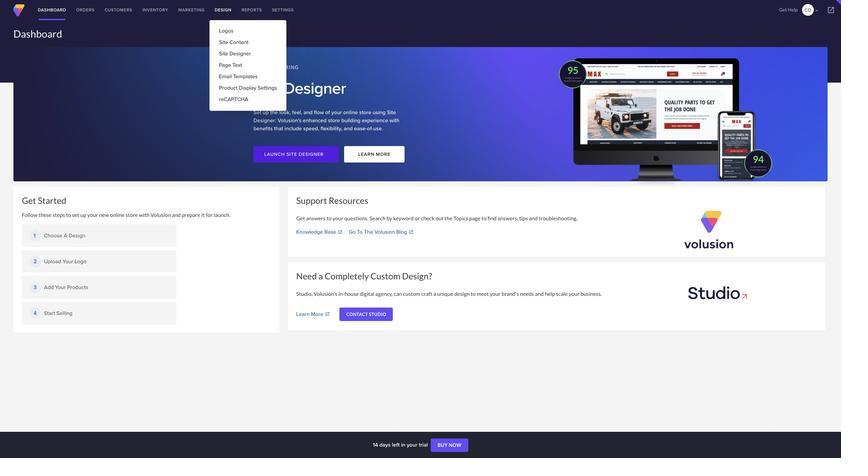 Task type: locate. For each thing, give the bounding box(es) containing it.
0 horizontal spatial design
[[69, 232, 85, 239]]

desktop
[[565, 80, 572, 82]]

1 horizontal spatial designer
[[284, 76, 346, 100]]

get left answers
[[296, 215, 305, 221]]

it
[[201, 212, 205, 218]]

0 vertical spatial site designer
[[219, 50, 251, 57]]

1 horizontal spatial up
[[263, 108, 269, 116]]

start selling
[[44, 309, 72, 317]]

1 horizontal spatial the
[[445, 215, 452, 221]]

knowledge
[[296, 228, 323, 236]]

0 horizontal spatial volusion
[[150, 212, 171, 218]]

design right the a
[[69, 232, 85, 239]]

your left logo
[[63, 257, 73, 265]]

lighthouse down 94
[[757, 166, 766, 168]]

lighthouse inside 94 google lighthouse mobile page speed
[[757, 166, 766, 168]]

page inside 95 google lighthouse desktop page speed
[[572, 80, 576, 82]]

1 vertical spatial design
[[69, 232, 85, 239]]

up inside the set up the look, feel, and flow of your online store using site designer: volusion's enhanced store building experience with benefits that include speed, flexibility, and ease-of-use.
[[263, 108, 269, 116]]

page inside 94 google lighthouse mobile page speed
[[757, 169, 761, 171]]

blog
[[396, 228, 407, 236]]

started
[[38, 195, 66, 206]]

up
[[263, 108, 269, 116], [80, 212, 86, 218]]

designer down content
[[230, 50, 251, 57]]

email templates link
[[210, 71, 287, 82]]

1 horizontal spatial volusion
[[375, 228, 395, 236]]

1 horizontal spatial google
[[751, 166, 757, 168]]

0 horizontal spatial site designer
[[219, 50, 251, 57]]

0 horizontal spatial speed
[[576, 80, 582, 82]]

by
[[387, 215, 392, 221]]

online
[[343, 108, 358, 116], [110, 212, 125, 218]]

your right add
[[55, 283, 66, 291]]

content
[[230, 38, 249, 46]]

2 vertical spatial store
[[126, 212, 138, 218]]

1 horizontal spatial speed
[[761, 169, 766, 171]]

dashboard
[[38, 7, 66, 13], [13, 28, 62, 40]]

a right need
[[319, 271, 323, 281]]

choose
[[44, 232, 62, 239]]

0 vertical spatial a
[[319, 271, 323, 281]]

speed right mobile
[[761, 169, 766, 171]]

and left help
[[535, 290, 544, 297]]

online up building
[[343, 108, 358, 116]]

1 vertical spatial the
[[445, 215, 452, 221]]

1 vertical spatial your
[[55, 283, 66, 291]]

store up flexibility,
[[328, 117, 340, 124]]

design?
[[402, 271, 432, 281]]

speed
[[576, 80, 582, 82], [761, 169, 766, 171]]

designer:
[[254, 117, 276, 124]]

1 horizontal spatial a
[[434, 290, 436, 297]]


[[814, 7, 820, 13]]

site
[[219, 38, 228, 46], [219, 50, 228, 57], [254, 76, 280, 100], [387, 108, 396, 116]]

page right mobile
[[757, 169, 761, 171]]

your right scale
[[569, 290, 580, 297]]

1 horizontal spatial volusion's
[[314, 290, 337, 297]]

steps
[[53, 212, 65, 218]]

a right craft
[[434, 290, 436, 297]]

page for 94
[[757, 169, 761, 171]]

1 vertical spatial volusion's
[[314, 290, 337, 297]]

base
[[325, 228, 336, 236]]

your right of
[[331, 108, 342, 116]]

site designer link
[[210, 48, 287, 59]]

store
[[359, 108, 371, 116], [328, 117, 340, 124], [126, 212, 138, 218]]

0 horizontal spatial google
[[565, 77, 571, 79]]

0 vertical spatial page
[[219, 61, 231, 69]]

site designer down the site content
[[219, 50, 251, 57]]

1 horizontal spatial design
[[215, 7, 232, 13]]

1 vertical spatial online
[[110, 212, 125, 218]]

0 vertical spatial store
[[359, 108, 371, 116]]

volusion's left in-
[[314, 290, 337, 297]]

custom
[[403, 290, 420, 297]]

your right meet
[[490, 290, 501, 297]]

out
[[436, 215, 444, 221]]

google up desktop in the right top of the page
[[565, 77, 571, 79]]

recaptcha
[[219, 95, 248, 103]]

0 horizontal spatial a
[[319, 271, 323, 281]]

0 horizontal spatial up
[[80, 212, 86, 218]]

0 vertical spatial with
[[390, 117, 400, 124]]

up up designer:
[[263, 108, 269, 116]]

page text
[[219, 61, 242, 69]]

2 horizontal spatial store
[[359, 108, 371, 116]]


[[827, 6, 835, 14]]

1 vertical spatial store
[[328, 117, 340, 124]]

find
[[488, 215, 497, 221]]

online right "new"
[[110, 212, 125, 218]]

speed right desktop in the right top of the page
[[576, 80, 582, 82]]

site designer up feel,
[[254, 76, 346, 100]]

1 vertical spatial a
[[434, 290, 436, 297]]

ease-
[[354, 125, 367, 132]]

settings right reports
[[272, 7, 294, 13]]

learn
[[296, 310, 310, 318]]

0 horizontal spatial lighthouse
[[572, 77, 581, 79]]

launch site designer link
[[264, 151, 324, 158]]

store right "new"
[[126, 212, 138, 218]]

your for products
[[55, 283, 66, 291]]

page text link
[[210, 60, 287, 71]]

0 vertical spatial get
[[779, 7, 787, 12]]

templates
[[233, 73, 258, 80]]

volusion's
[[278, 117, 302, 124], [314, 290, 337, 297]]

custom
[[371, 271, 401, 281]]

0 vertical spatial lighthouse
[[572, 77, 581, 79]]

knowledge base link
[[296, 228, 348, 236]]

co
[[805, 7, 812, 13]]

google up mobile
[[751, 166, 757, 168]]

1 vertical spatial designer
[[284, 76, 346, 100]]

featuring
[[269, 65, 299, 70]]

1 vertical spatial get
[[22, 195, 36, 206]]

your right in
[[407, 441, 418, 449]]

knowledge base
[[296, 228, 336, 236]]

store up experience on the top left of the page
[[359, 108, 371, 116]]

can
[[394, 290, 402, 297]]

get up follow
[[22, 195, 36, 206]]

0 vertical spatial the
[[270, 108, 278, 116]]

2 vertical spatial page
[[757, 169, 761, 171]]

page right desktop in the right top of the page
[[572, 80, 576, 82]]

get left help on the right of page
[[779, 7, 787, 12]]

get help
[[779, 7, 798, 12]]

get for get started
[[22, 195, 36, 206]]

marketing
[[178, 7, 205, 13]]

resources
[[329, 195, 368, 206]]

dashboard down dashboard link at the top left
[[13, 28, 62, 40]]

2 vertical spatial get
[[296, 215, 305, 221]]

1 horizontal spatial page
[[572, 80, 576, 82]]

digital
[[360, 290, 374, 297]]

lighthouse inside 95 google lighthouse desktop page speed
[[572, 77, 581, 79]]

new
[[99, 212, 109, 218]]

support
[[296, 195, 327, 206]]

and
[[304, 108, 313, 116], [344, 125, 353, 132], [172, 212, 181, 218], [529, 215, 538, 221], [535, 290, 544, 297]]

search
[[370, 215, 386, 221]]

volusion left prepare
[[150, 212, 171, 218]]

learn more
[[358, 151, 390, 157]]

0 horizontal spatial the
[[270, 108, 278, 116]]

answers,
[[498, 215, 518, 221]]

1 vertical spatial google
[[751, 166, 757, 168]]

speed inside 95 google lighthouse desktop page speed
[[576, 80, 582, 82]]

the left look,
[[270, 108, 278, 116]]

0 vertical spatial design
[[215, 7, 232, 13]]

volusion down by
[[375, 228, 395, 236]]

add your products
[[44, 283, 88, 291]]

speed inside 94 google lighthouse mobile page speed
[[761, 169, 766, 171]]

now
[[449, 442, 462, 448]]

0 vertical spatial your
[[63, 257, 73, 265]]

0 vertical spatial volusion's
[[278, 117, 302, 124]]

page up email
[[219, 61, 231, 69]]

0 horizontal spatial get
[[22, 195, 36, 206]]

design
[[454, 290, 470, 297]]

1 horizontal spatial lighthouse
[[757, 166, 766, 168]]

volusion's inside the set up the look, feel, and flow of your online store using site designer: volusion's enhanced store building experience with benefits that include speed, flexibility, and ease-of-use.
[[278, 117, 302, 124]]

the right out
[[445, 215, 452, 221]]

2
[[34, 258, 37, 265]]

to left set in the left of the page
[[66, 212, 71, 218]]

your up base
[[333, 215, 343, 221]]

brand's
[[502, 290, 519, 297]]

co 
[[805, 7, 820, 13]]

2 horizontal spatial page
[[757, 169, 761, 171]]

1 horizontal spatial site designer
[[254, 76, 346, 100]]

speed for 94
[[761, 169, 766, 171]]

launch site designer
[[264, 151, 324, 158]]

building
[[341, 117, 361, 124]]

keyword
[[393, 215, 414, 221]]

2 horizontal spatial get
[[779, 7, 787, 12]]

now
[[254, 65, 267, 70]]

1 vertical spatial page
[[572, 80, 576, 82]]

and up enhanced on the left top
[[304, 108, 313, 116]]

design up logos
[[215, 7, 232, 13]]

designer up flow
[[284, 76, 346, 100]]

buy now link
[[431, 439, 468, 452]]

0 vertical spatial speed
[[576, 80, 582, 82]]

learn more link
[[296, 310, 330, 318]]

0 horizontal spatial with
[[139, 212, 149, 218]]

left
[[392, 441, 400, 449]]

google inside 94 google lighthouse mobile page speed
[[751, 166, 757, 168]]

1 horizontal spatial with
[[390, 117, 400, 124]]

help
[[788, 7, 798, 12]]

google for 95
[[565, 77, 571, 79]]

settings right display
[[258, 84, 277, 92]]

1 vertical spatial up
[[80, 212, 86, 218]]

0 vertical spatial designer
[[230, 50, 251, 57]]

meet
[[477, 290, 489, 297]]

lighthouse down 95
[[572, 77, 581, 79]]

your for logo
[[63, 257, 73, 265]]

page
[[469, 215, 481, 221]]

dashboard left orders
[[38, 7, 66, 13]]

0 vertical spatial google
[[565, 77, 571, 79]]

site down now
[[254, 76, 280, 100]]

94
[[753, 153, 764, 165]]

1 vertical spatial speed
[[761, 169, 766, 171]]

lighthouse for 95
[[572, 77, 581, 79]]

contact studio link
[[340, 307, 393, 321]]

up right set in the left of the page
[[80, 212, 86, 218]]

1 horizontal spatial online
[[343, 108, 358, 116]]

designer
[[230, 50, 251, 57], [284, 76, 346, 100]]

 link
[[821, 0, 841, 20]]

0 vertical spatial dashboard
[[38, 7, 66, 13]]

google inside 95 google lighthouse desktop page speed
[[565, 77, 571, 79]]

0 horizontal spatial volusion's
[[278, 117, 302, 124]]

scale
[[556, 290, 568, 297]]

volusion's up include
[[278, 117, 302, 124]]

1 horizontal spatial get
[[296, 215, 305, 221]]

get
[[779, 7, 787, 12], [22, 195, 36, 206], [296, 215, 305, 221]]

0 vertical spatial online
[[343, 108, 358, 116]]

1 vertical spatial lighthouse
[[757, 166, 766, 168]]

0 vertical spatial up
[[263, 108, 269, 116]]

your
[[331, 108, 342, 116], [87, 212, 98, 218], [333, 215, 343, 221], [490, 290, 501, 297], [569, 290, 580, 297], [407, 441, 418, 449]]

site right "using"
[[387, 108, 396, 116]]

selling
[[56, 309, 72, 317]]



Task type: vqa. For each thing, say whether or not it's contained in the screenshot.
bottommost with
yes



Task type: describe. For each thing, give the bounding box(es) containing it.
and left prepare
[[172, 212, 181, 218]]

support resources
[[296, 195, 368, 206]]

logos
[[219, 27, 233, 35]]

text
[[233, 61, 242, 69]]

0 horizontal spatial online
[[110, 212, 125, 218]]

or
[[415, 215, 420, 221]]

product display settings link
[[210, 83, 287, 93]]

look,
[[279, 108, 291, 116]]

designer
[[299, 151, 324, 158]]

get for get help
[[779, 7, 787, 12]]

business.
[[581, 290, 602, 297]]

studio
[[369, 311, 386, 317]]

speed,
[[303, 125, 319, 132]]

google for 94
[[751, 166, 757, 168]]

feel,
[[292, 108, 302, 116]]

unique
[[437, 290, 453, 297]]

site down logos
[[219, 38, 228, 46]]

topics
[[454, 215, 468, 221]]

product
[[219, 84, 238, 92]]

go to the volusion blog link
[[349, 228, 419, 236]]

follow these steps to set up your new online store with volusion and prepare it for launch.
[[22, 212, 230, 218]]

tips
[[519, 215, 528, 221]]

set
[[254, 108, 261, 116]]

0 vertical spatial volusion
[[150, 212, 171, 218]]

1 vertical spatial site designer
[[254, 76, 346, 100]]

0 horizontal spatial page
[[219, 61, 231, 69]]

add
[[44, 283, 54, 291]]

learn more
[[296, 310, 323, 318]]

site inside the set up the look, feel, and flow of your online store using site designer: volusion's enhanced store building experience with benefits that include speed, flexibility, and ease-of-use.
[[387, 108, 396, 116]]

logo
[[75, 257, 86, 265]]

upload your logo
[[44, 257, 86, 265]]

14
[[373, 441, 378, 449]]

learn more link
[[358, 151, 390, 157]]

0 vertical spatial settings
[[272, 7, 294, 13]]

a
[[64, 232, 67, 239]]

your inside the set up the look, feel, and flow of your online store using site designer: volusion's enhanced store building experience with benefits that include speed, flexibility, and ease-of-use.
[[331, 108, 342, 116]]

to right answers
[[327, 215, 332, 221]]

95 google lighthouse desktop page speed
[[565, 64, 582, 82]]

start
[[44, 309, 55, 317]]

troubleshooting.
[[539, 215, 578, 221]]

product display settings
[[219, 84, 277, 92]]

4
[[34, 309, 37, 317]]

learn
[[358, 151, 375, 157]]

95
[[568, 64, 579, 76]]

reports
[[242, 7, 262, 13]]

to
[[357, 228, 363, 236]]

to left find
[[482, 215, 487, 221]]

launch.
[[214, 212, 230, 218]]

0 horizontal spatial designer
[[230, 50, 251, 57]]

to left meet
[[471, 290, 476, 297]]

speed for 95
[[576, 80, 582, 82]]

help
[[545, 290, 555, 297]]

the inside the set up the look, feel, and flow of your online store using site designer: volusion's enhanced store building experience with benefits that include speed, flexibility, and ease-of-use.
[[270, 108, 278, 116]]

days
[[379, 441, 391, 449]]

agency,
[[375, 290, 393, 297]]

in-
[[338, 290, 345, 297]]

and right tips
[[529, 215, 538, 221]]

choose a design
[[44, 232, 85, 239]]

flexibility,
[[321, 125, 342, 132]]

for
[[206, 212, 213, 218]]

contact
[[346, 311, 368, 317]]

follow
[[22, 212, 38, 218]]

more
[[311, 310, 323, 318]]

of
[[325, 108, 330, 116]]

1 vertical spatial with
[[139, 212, 149, 218]]

with inside the set up the look, feel, and flow of your online store using site designer: volusion's enhanced store building experience with benefits that include speed, flexibility, and ease-of-use.
[[390, 117, 400, 124]]

lighthouse for 94
[[757, 166, 766, 168]]

launch
[[264, 151, 285, 158]]

go to the volusion blog
[[349, 228, 407, 236]]

trial
[[419, 441, 428, 449]]

0 horizontal spatial store
[[126, 212, 138, 218]]

get answers to your questions. search by keyword or check out the topics page to find answers, tips and troubleshooting.
[[296, 215, 578, 221]]

need
[[296, 271, 317, 281]]

include
[[285, 125, 302, 132]]

check
[[421, 215, 435, 221]]

products
[[67, 283, 88, 291]]

site up page text
[[219, 50, 228, 57]]

1 vertical spatial volusion
[[375, 228, 395, 236]]

get for get answers to your questions. search by keyword or check out the topics page to find answers, tips and troubleshooting.
[[296, 215, 305, 221]]

site content
[[219, 38, 249, 46]]

prepare
[[182, 212, 200, 218]]

set up the look, feel, and flow of your online store using site designer: volusion's enhanced store building experience with benefits that include speed, flexibility, and ease-of-use.
[[254, 108, 400, 132]]

house
[[345, 290, 359, 297]]

display
[[239, 84, 256, 92]]

use.
[[373, 125, 383, 132]]

questions.
[[345, 215, 368, 221]]

1 vertical spatial settings
[[258, 84, 277, 92]]

in
[[401, 441, 405, 449]]

your left "new"
[[87, 212, 98, 218]]

and down building
[[344, 125, 353, 132]]

mobile
[[751, 169, 756, 171]]

online inside the set up the look, feel, and flow of your online store using site designer: volusion's enhanced store building experience with benefits that include speed, flexibility, and ease-of-use.
[[343, 108, 358, 116]]

1
[[34, 232, 36, 239]]

logos link
[[210, 26, 287, 36]]

3
[[34, 283, 37, 291]]

email templates
[[219, 73, 258, 80]]

contact studio
[[346, 311, 386, 317]]

1 horizontal spatial store
[[328, 117, 340, 124]]

page for 95
[[572, 80, 576, 82]]

1 vertical spatial dashboard
[[13, 28, 62, 40]]

flow
[[314, 108, 324, 116]]

upload
[[44, 257, 61, 265]]

needs
[[520, 290, 534, 297]]

recaptcha link
[[210, 94, 287, 105]]



